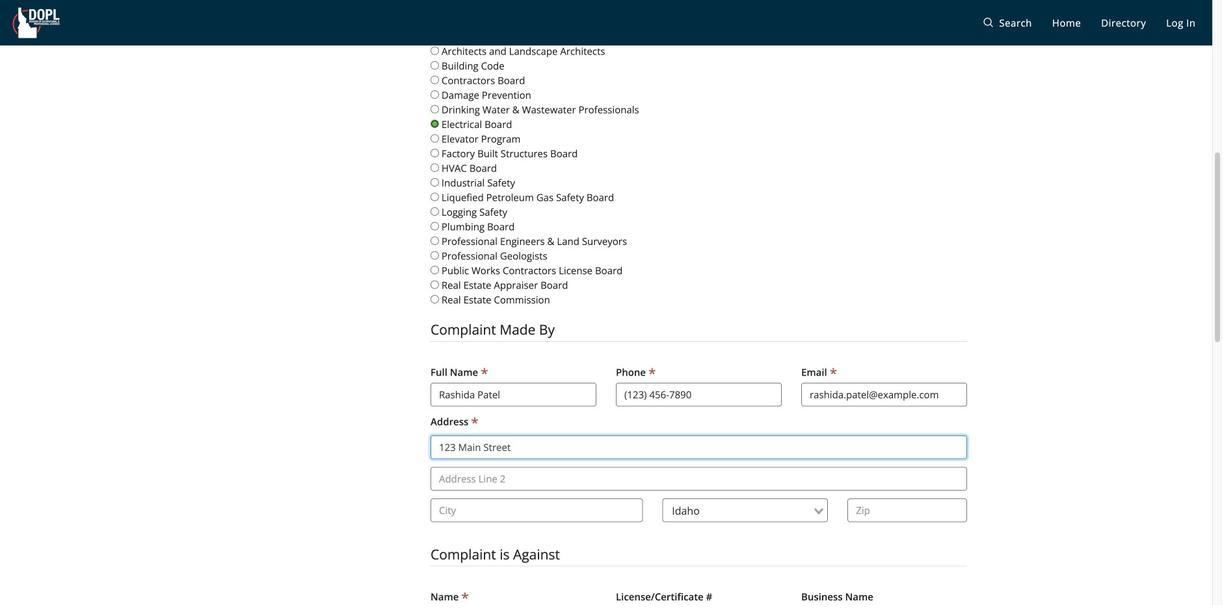 Task type: locate. For each thing, give the bounding box(es) containing it.
None search field
[[664, 499, 811, 522]]

None radio
[[431, 47, 439, 55], [431, 61, 439, 70], [431, 120, 439, 128], [431, 149, 439, 157], [431, 164, 439, 172], [431, 178, 439, 187], [431, 208, 439, 216], [431, 266, 439, 275], [431, 47, 439, 55], [431, 61, 439, 70], [431, 120, 439, 128], [431, 149, 439, 157], [431, 164, 439, 172], [431, 178, 439, 187], [431, 208, 439, 216], [431, 266, 439, 275]]

phone element
[[616, 365, 656, 380]]

None text field
[[431, 383, 596, 407]]

license/certificate # element
[[616, 590, 713, 605]]

option group
[[431, 28, 967, 307]]

None radio
[[431, 76, 439, 84], [431, 90, 439, 99], [431, 105, 439, 114], [431, 134, 439, 143], [431, 193, 439, 201], [431, 222, 439, 231], [431, 237, 439, 245], [431, 251, 439, 260], [431, 281, 439, 289], [431, 295, 439, 304], [431, 76, 439, 84], [431, 90, 439, 99], [431, 105, 439, 114], [431, 134, 439, 143], [431, 193, 439, 201], [431, 222, 439, 231], [431, 237, 439, 245], [431, 251, 439, 260], [431, 281, 439, 289], [431, 295, 439, 304]]

Address Line 2 text field
[[431, 467, 967, 491]]

Search for option field
[[662, 499, 828, 523]]

email element
[[801, 365, 837, 380]]

search image
[[984, 16, 994, 29]]

Address Line 1 text field
[[431, 436, 967, 459]]

email@example.com email field
[[801, 383, 967, 407]]

full name element
[[431, 365, 488, 380]]



Task type: vqa. For each thing, say whether or not it's contained in the screenshot.
Text Field
yes



Task type: describe. For each thing, give the bounding box(es) containing it.
business name element
[[801, 590, 874, 605]]

(999) 999-9999 telephone field
[[616, 383, 782, 407]]

name element
[[431, 590, 469, 605]]

none search field inside search for option 'field'
[[664, 499, 811, 522]]

Zip text field
[[848, 499, 967, 523]]

City text field
[[431, 499, 643, 523]]



